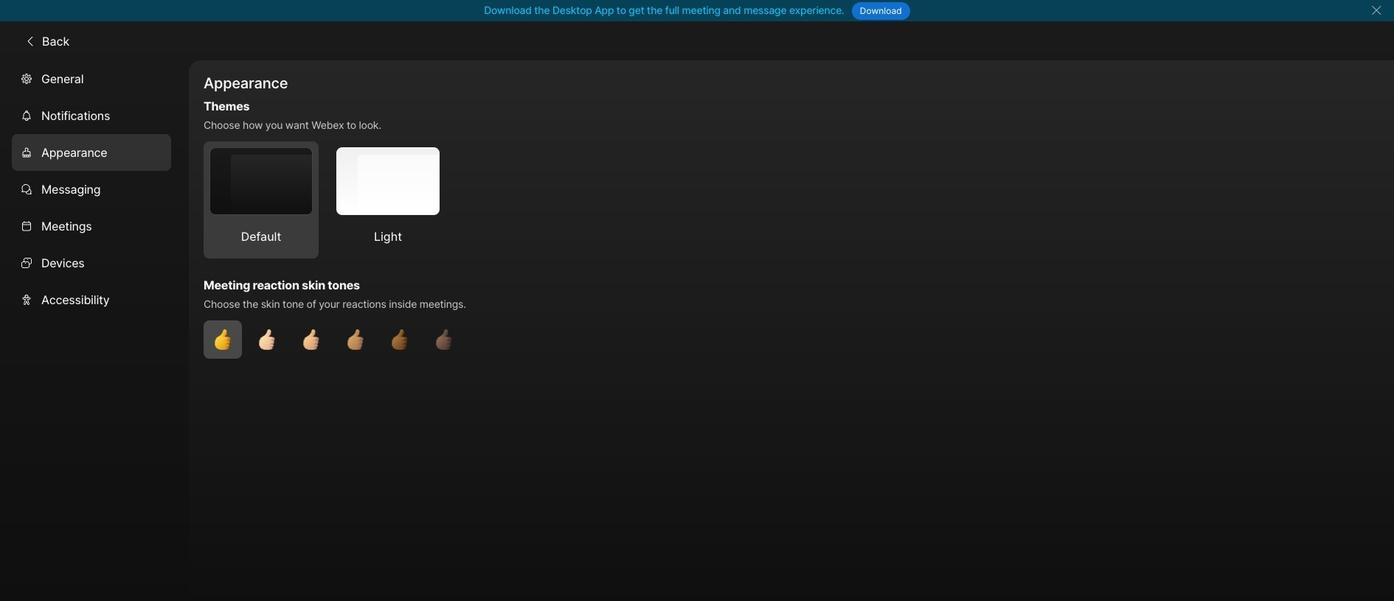 Task type: vqa. For each thing, say whether or not it's contained in the screenshot.
Welcome Space list item
no



Task type: describe. For each thing, give the bounding box(es) containing it.
skin tone picker toolbar
[[204, 321, 1135, 359]]

wrapper image for general tab
[[21, 73, 32, 85]]

wrapper image for devices tab
[[21, 258, 32, 269]]

wrapper image for notifications tab
[[21, 110, 32, 122]]

wrapper image for the messaging 'tab' on the top of page
[[21, 184, 32, 196]]

wrapper image for 'meetings' tab
[[21, 221, 32, 233]]

messaging tab
[[12, 171, 171, 208]]

wrapper image for appearance tab
[[21, 147, 32, 159]]

appearance tab
[[12, 134, 171, 171]]

general tab
[[12, 61, 171, 98]]

wrapper image for accessibility tab
[[21, 295, 32, 306]]



Task type: locate. For each thing, give the bounding box(es) containing it.
wrapper image inside accessibility tab
[[21, 295, 32, 306]]

wrapper image inside devices tab
[[21, 258, 32, 269]]

1 wrapper image from the top
[[21, 147, 32, 159]]

wrapper image inside appearance tab
[[21, 147, 32, 159]]

wrapper image inside the messaging 'tab'
[[21, 184, 32, 196]]

notifications tab
[[12, 98, 171, 134]]

wrapper image inside general tab
[[21, 73, 32, 85]]

wrapper image
[[21, 147, 32, 159], [21, 184, 32, 196], [21, 295, 32, 306]]

accessibility tab
[[12, 282, 171, 319]]

2 wrapper image from the top
[[21, 184, 32, 196]]

meetings tab
[[12, 208, 171, 245]]

1 vertical spatial wrapper image
[[21, 184, 32, 196]]

wrapper image
[[24, 35, 36, 47], [21, 73, 32, 85], [21, 110, 32, 122], [21, 221, 32, 233], [21, 258, 32, 269]]

wrapper image inside 'meetings' tab
[[21, 221, 32, 233]]

cancel_16 image
[[1371, 4, 1382, 16]]

wrapper image inside notifications tab
[[21, 110, 32, 122]]

settings navigation
[[0, 61, 189, 602]]

devices tab
[[12, 245, 171, 282]]

3 wrapper image from the top
[[21, 295, 32, 306]]

0 vertical spatial wrapper image
[[21, 147, 32, 159]]

2 vertical spatial wrapper image
[[21, 295, 32, 306]]



